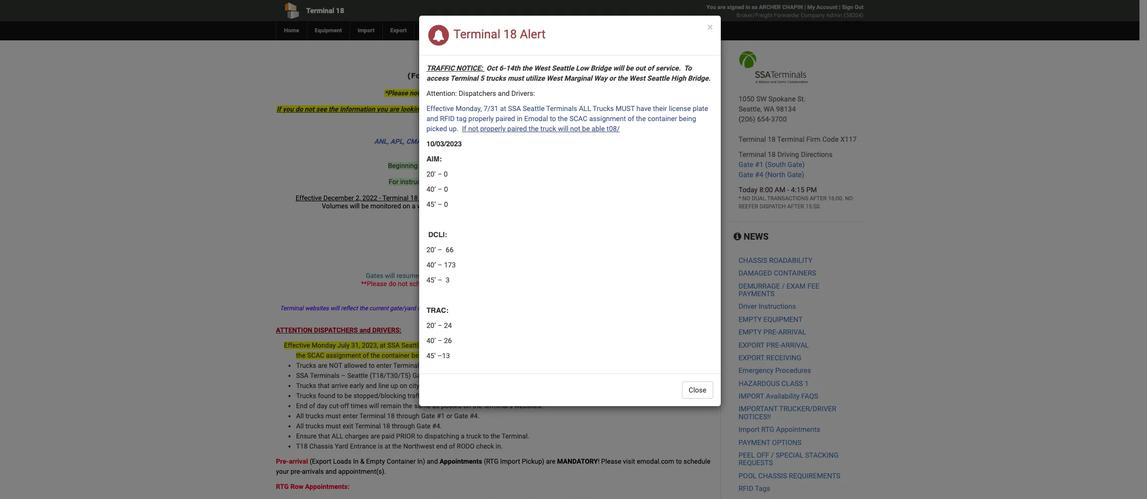 Task type: describe. For each thing, give the bounding box(es) containing it.
hours
[[443, 272, 460, 280]]

websites.
[[515, 402, 543, 410]]

seattle up "early"
[[347, 372, 368, 380]]

under
[[587, 105, 605, 113]]

18 inside terminal 18 driving directions gate #1 (south gate) gate #4 (north gate)
[[768, 150, 776, 158]]

1 vertical spatial appointments
[[440, 458, 482, 465]]

terminal down times
[[360, 412, 386, 420]]

0 vertical spatial that
[[425, 89, 437, 97]]

import
[[739, 392, 765, 400]]

will up for instructions on participation please refer to the
[[452, 170, 462, 178]]

if for if not properly paired the truck will not be able t08/
[[462, 125, 467, 133]]

at right is
[[385, 443, 391, 450]]

same
[[414, 402, 431, 410]]

1 vertical spatial properly
[[480, 125, 506, 133]]

a inside effective monday july 31, 2023, at ssa seattle terminals all trucks must have their license plate and rfid tag properly paired in emodal to the scac assignment of the container being picked up. trucks are not allowed to enter terminal 18 prior to 0700. ssa terminals – seattle (t18/t30/t5) gates will begin processing trucks at 0800 until further notice trucks that arrive early and line up on city streets may be subject to citation by local law enforcement. trucks found to be stopped/blocking traffic may be suspended from terminal access. end of day cut-off times will remain the same as posted on the terminal's websites. all trucks must enter terminal 18 through gate #1 or gate #4. all trucks must exit terminal 18 through gate #4. ensure that all charges are paid prior to dispatching a truck to the terminal. t18 chassis yard entrance is at the northwest end of rodo check in.
[[461, 433, 465, 440]]

screen.
[[478, 114, 500, 121]]

(206)
[[739, 115, 756, 123]]

seattle inside effective monday, 7/31 at ssa seattle terminals all trucks must have their license plate and rfid tag properly paired in emodal to the scac assignment of the container being picked up.
[[523, 104, 545, 113]]

(rtg
[[484, 458, 499, 465]]

1 vertical spatial please
[[486, 178, 506, 186]]

and inside effective december 2, 2022 - terminal 18 will temporarily be closing gate/yard operations on fridays due to ongoing volume declines volumes will be monitored on a weekly basis and when conditions improve, friday gate/yard operations will resume.
[[457, 202, 468, 210]]

be up when
[[467, 194, 474, 202]]

container inside effective monday july 31, 2023, at ssa seattle terminals all trucks must have their license plate and rfid tag properly paired in emodal to the scac assignment of the container being picked up. trucks are not allowed to enter terminal 18 prior to 0700. ssa terminals – seattle (t18/t30/t5) gates will begin processing trucks at 0800 until further notice trucks that arrive early and line up on city streets may be subject to citation by local law enforcement. trucks found to be stopped/blocking traffic may be suspended from terminal access. end of day cut-off times will remain the same as posted on the terminal's websites. all trucks must enter terminal 18 through gate #1 or gate #4. all trucks must exit terminal 18 through gate #4. ensure that all charges are paid prior to dispatching a truck to the terminal. t18 chassis yard entrance is at the northwest end of rodo check in.
[[382, 352, 410, 359]]

0800!**
[[605, 280, 628, 288]]

please inside if you do not see the information you are looking for, please refer to the menu items above or the links under news on the right-hand side of the screen.
[[436, 105, 456, 113]]

news
[[606, 105, 625, 113]]

0 for 40' – 0
[[444, 185, 448, 193]]

dispatch
[[760, 203, 786, 210]]

refer inside if you do not see the information you are looking for, please refer to the menu items above or the links under news on the right-hand side of the screen.
[[458, 105, 472, 113]]

will left resume at the left bottom
[[385, 272, 395, 280]]

0 horizontal spatial terminals
[[310, 372, 340, 380]]

t18 inside welcome to terminal 18 forecast (for terminal map click here, t18 yard map )
[[526, 71, 541, 80]]

18 up equipment
[[336, 7, 344, 15]]

7/31
[[484, 104, 499, 113]]

effective for effective monday, 7/31 at ssa seattle terminals all trucks must have their license plate and rfid tag properly paired in emodal to the scac assignment of the container being picked up.
[[427, 104, 454, 113]]

terminal up charges
[[355, 422, 381, 430]]

1 vertical spatial all
[[455, 342, 467, 349]]

not up sud,
[[570, 125, 581, 133]]

up inside terminal websites will reflect the current gate/yard schedules. please do not rely on information from outside parties as they may not reflect the most up to date information.*
[[682, 305, 689, 312]]

45' –13
[[427, 352, 450, 360]]

1 horizontal spatial import
[[500, 458, 520, 465]]

16:00.
[[829, 195, 844, 202]]

0 vertical spatial enter
[[377, 362, 392, 369]]

effective for effective monday july 31, 2023, at ssa seattle terminals all trucks must have their license plate and rfid tag properly paired in emodal to the scac assignment of the container being picked up. trucks are not allowed to enter terminal 18 prior to 0700. ssa terminals – seattle (t18/t30/t5) gates will begin processing trucks at 0800 until further notice trucks that arrive early and line up on city streets may be subject to citation by local law enforcement. trucks found to be stopped/blocking traffic may be suspended from terminal access. end of day cut-off times will remain the same as posted on the terminal's websites. all trucks must enter terminal 18 through gate #1 or gate #4. all trucks must exit terminal 18 through gate #4. ensure that all charges are paid prior to dispatching a truck to the terminal. t18 chassis yard entrance is at the northwest end of rodo check in.
[[284, 342, 310, 349]]

not down resume at the left bottom
[[398, 280, 408, 288]]

1 all from the top
[[296, 412, 304, 420]]

archer
[[759, 4, 781, 11]]

terminal inside oct 6-14th the west seattle low bridge will be out of service.  to access terminal 5 trucks must utilize west marginal way or the west seattle high bridge.
[[450, 74, 479, 82]]

in.
[[496, 443, 503, 450]]

– for 40' – 0
[[438, 185, 442, 193]]

on right "monitored"
[[403, 202, 410, 210]]

trucks up citation
[[496, 372, 515, 380]]

assignment inside effective monday, 7/31 at ssa seattle terminals all trucks must have their license plate and rfid tag properly paired in emodal to the scac assignment of the container being picked up.
[[589, 115, 626, 123]]

at up by
[[516, 372, 522, 380]]

line
[[379, 382, 389, 390]]

not left rely
[[476, 305, 485, 312]]

1 vertical spatial gate)
[[787, 171, 805, 179]]

are left not
[[318, 362, 328, 369]]

1 vertical spatial after
[[788, 203, 805, 210]]

am
[[775, 186, 786, 194]]

- right 13th
[[511, 243, 513, 250]]

1 vertical spatial paired
[[508, 125, 527, 133]]

scac inside effective monday july 31, 2023, at ssa seattle terminals all trucks must have their license plate and rfid tag properly paired in emodal to the scac assignment of the container being picked up. trucks are not allowed to enter terminal 18 prior to 0700. ssa terminals – seattle (t18/t30/t5) gates will begin processing trucks at 0800 until further notice trucks that arrive early and line up on city streets may be subject to citation by local law enforcement. trucks found to be stopped/blocking traffic may be suspended from terminal access. end of day cut-off times will remain the same as posted on the terminal's websites. all trucks must enter terminal 18 through gate #1 or gate #4. all trucks must exit terminal 18 through gate #4. ensure that all charges are paid prior to dispatching a truck to the terminal. t18 chassis yard entrance is at the northwest end of rodo check in.
[[307, 352, 324, 359]]

0800
[[524, 372, 539, 380]]

1 vertical spatial operations
[[598, 202, 630, 210]]

at down 'otherwise'
[[598, 280, 604, 288]]

must inside effective monday july 31, 2023, at ssa seattle terminals all trucks must have their license plate and rfid tag properly paired in emodal to the scac assignment of the container being picked up. trucks are not allowed to enter terminal 18 prior to 0700. ssa terminals – seattle (t18/t30/t5) gates will begin processing trucks at 0800 until further notice trucks that arrive early and line up on city streets may be subject to citation by local law enforcement. trucks found to be stopped/blocking traffic may be suspended from terminal access. end of day cut-off times will remain the same as posted on the terminal's websites. all trucks must enter terminal 18 through gate #1 or gate #4. all trucks must exit terminal 18 through gate #4. ensure that all charges are paid prior to dispatching a truck to the terminal. t18 chassis yard entrance is at the northwest end of rodo check in.
[[490, 342, 508, 349]]

1050 sw spokane st. seattle, wa 98134 (206) 654-3700
[[739, 95, 806, 123]]

have inside effective monday july 31, 2023, at ssa seattle terminals all trucks must have their license plate and rfid tag properly paired in emodal to the scac assignment of the container being picked up. trucks are not allowed to enter terminal 18 prior to 0700. ssa terminals – seattle (t18/t30/t5) gates will begin processing trucks at 0800 until further notice trucks that arrive early and line up on city streets may be subject to citation by local law enforcement. trucks found to be stopped/blocking traffic may be suspended from terminal access. end of day cut-off times will remain the same as posted on the terminal's websites. all trucks must enter terminal 18 through gate #1 or gate #4. all trucks must exit terminal 18 through gate #4. ensure that all charges are paid prior to dispatching a truck to the terminal. t18 chassis yard entrance is at the northwest end of rodo check in.
[[510, 342, 524, 349]]

1 no from the left
[[743, 195, 751, 202]]

all inside effective monday, 7/31 at ssa seattle terminals all trucks must have their license plate and rfid tag properly paired in emodal to the scac assignment of the container being picked up.
[[579, 104, 591, 113]]

1 | from the left
[[805, 4, 806, 11]]

be inside oct 6-14th the west seattle low bridge will be out of service.  to access terminal 5 trucks must utilize west marginal way or the west seattle high bridge.
[[626, 64, 634, 72]]

3
[[446, 276, 450, 284]]

driving
[[778, 150, 800, 158]]

trucks down day
[[306, 412, 324, 420]]

to left gate on the bottom of the page
[[550, 280, 556, 288]]

notices!!
[[739, 413, 771, 421]]

18 up paid
[[383, 422, 390, 430]]

properly inside effective monday, 7/31 at ssa seattle terminals all trucks must have their license plate and rfid tag properly paired in emodal to the scac assignment of the container being picked up.
[[469, 115, 494, 123]]

ongoing
[[616, 194, 640, 202]]

marginal
[[565, 74, 593, 82]]

to down 'hours'
[[460, 280, 466, 288]]

18 inside welcome to terminal 18 forecast (for terminal map click here, t18 yard map )
[[515, 61, 525, 70]]

arrive inside effective monday july 31, 2023, at ssa seattle terminals all trucks must have their license plate and rfid tag properly paired in emodal to the scac assignment of the container being picked up. trucks are not allowed to enter terminal 18 prior to 0700. ssa terminals – seattle (t18/t30/t5) gates will begin processing trucks at 0800 until further notice trucks that arrive early and line up on city streets may be subject to citation by local law enforcement. trucks found to be stopped/blocking traffic may be suspended from terminal access. end of day cut-off times will remain the same as posted on the terminal's websites. all trucks must enter terminal 18 through gate #1 or gate #4. all trucks must exit terminal 18 through gate #4. ensure that all charges are paid prior to dispatching a truck to the terminal. t18 chassis yard entrance is at the northwest end of rodo check in.
[[331, 382, 348, 390]]

today
[[739, 186, 758, 194]]

gate/yard inside terminal websites will reflect the current gate/yard schedules. please do not rely on information from outside parties as they may not reflect the most up to date information.*
[[390, 305, 416, 312]]

18 down remain
[[387, 412, 395, 420]]

pre-
[[276, 458, 289, 465]]

rfid inside chassis roadability damaged containers demurrage / exam fee payments driver instructions empty equipment empty pre-arrival export pre-arrival export receiving emergency procedures hazardous class 1 import availability faqs important trucker/driver notices!! import rtg appointments payment options peel off / special stacking requests pool chassis requirements rfid tags
[[739, 485, 754, 493]]

to right subject
[[491, 382, 497, 390]]

chassis roadability damaged containers demurrage / exam fee payments driver instructions empty equipment empty pre-arrival export pre-arrival export receiving emergency procedures hazardous class 1 import availability faqs important trucker/driver notices!! import rtg appointments payment options peel off / special stacking requests pool chassis requirements rfid tags
[[739, 256, 841, 493]]

40' for 40' – 26
[[427, 337, 436, 345]]

0 vertical spatial import
[[358, 27, 375, 34]]

rfid tags link
[[739, 485, 771, 493]]

as inside effective monday july 31, 2023, at ssa seattle terminals all trucks must have their license plate and rfid tag properly paired in emodal to the scac assignment of the container being picked up. trucks are not allowed to enter terminal 18 prior to 0700. ssa terminals – seattle (t18/t30/t5) gates will begin processing trucks at 0800 until further notice trucks that arrive early and line up on city streets may be subject to citation by local law enforcement. trucks found to be stopped/blocking traffic may be suspended from terminal access. end of day cut-off times will remain the same as posted on the terminal's websites. all trucks must enter terminal 18 through gate #1 or gate #4. all trucks must exit terminal 18 through gate #4. ensure that all charges are paid prior to dispatching a truck to the terminal. t18 chassis yard entrance is at the northwest end of rodo check in.
[[433, 402, 440, 410]]

menu
[[493, 105, 512, 113]]

terminal up (t18/t30/t5)
[[393, 362, 419, 369]]

seattle up marginal
[[552, 64, 574, 72]]

rfid inside effective monday july 31, 2023, at ssa seattle terminals all trucks must have their license plate and rfid tag properly paired in emodal to the scac assignment of the container being picked up. trucks are not allowed to enter terminal 18 prior to 0700. ssa terminals – seattle (t18/t30/t5) gates will begin processing trucks at 0800 until further notice trucks that arrive early and line up on city streets may be subject to citation by local law enforcement. trucks found to be stopped/blocking traffic may be suspended from terminal access. end of day cut-off times will remain the same as posted on the terminal's websites. all trucks must enter terminal 18 through gate #1 or gate #4. all trucks must exit terminal 18 through gate #4. ensure that all charges are paid prior to dispatching a truck to the terminal. t18 chassis yard entrance is at the northwest end of rodo check in.
[[593, 342, 607, 349]]

weeks
[[531, 272, 550, 280]]

and up menu
[[498, 89, 510, 97]]

emodal.com link
[[635, 458, 675, 465]]

are inside if you do not see the information you are looking for, please refer to the menu items above or the links under news on the right-hand side of the screen.
[[389, 105, 399, 113]]

do inside terminal websites will reflect the current gate/yard schedules. please do not rely on information from outside parties as they may not reflect the most up to date information.*
[[468, 305, 475, 312]]

info circle image
[[734, 232, 742, 241]]

on up friday
[[563, 194, 570, 202]]

in inside effective monday, 7/31 at ssa seattle terminals all trucks must have their license plate and rfid tag properly paired in emodal to the scac assignment of the container being picked up.
[[517, 115, 523, 123]]

on down suspended at the left of page
[[464, 402, 471, 410]]

terminal inside terminal 18 driving directions gate #1 (south gate) gate #4 (north gate)
[[739, 150, 766, 158]]

west up utilize
[[534, 64, 550, 72]]

0 horizontal spatial gates
[[366, 272, 384, 280]]

up. inside effective monday july 31, 2023, at ssa seattle terminals all trucks must have their license plate and rfid tag properly paired in emodal to the scac assignment of the container being picked up. trucks are not allowed to enter terminal 18 prior to 0700. ssa terminals – seattle (t18/t30/t5) gates will begin processing trucks at 0800 until further notice trucks that arrive early and line up on city streets may be subject to citation by local law enforcement. trucks found to be stopped/blocking traffic may be suspended from terminal access. end of day cut-off times will remain the same as posted on the terminal's websites. all trucks must enter terminal 18 through gate #1 or gate #4. all trucks must exit terminal 18 through gate #4. ensure that all charges are paid prior to dispatching a truck to the terminal. t18 chassis yard entrance is at the northwest end of rodo check in.
[[451, 352, 460, 359]]

1 vertical spatial through
[[392, 422, 415, 430]]

2 you from the left
[[377, 105, 388, 113]]

1 vertical spatial do
[[389, 280, 396, 288]]

to down free
[[523, 178, 529, 186]]

0 horizontal spatial ssa
[[296, 372, 309, 380]]

14th
[[506, 64, 521, 72]]

1 vertical spatial please
[[602, 458, 622, 465]]

2 export from the top
[[739, 354, 765, 362]]

they
[[602, 305, 614, 312]]

improve,
[[521, 202, 546, 210]]

cma-
[[406, 138, 424, 145]]

26
[[444, 337, 452, 345]]

and inside effective monday, 7/31 at ssa seattle terminals all trucks must have their license plate and rfid tag properly paired in emodal to the scac assignment of the container being picked up.
[[427, 115, 438, 123]]

drivers
[[438, 280, 458, 288]]

(t18/t30/t5)
[[370, 372, 411, 380]]

2 friday, from the top
[[450, 251, 469, 258]]

1 vertical spatial must
[[326, 412, 341, 420]]

import rtg appointments link
[[739, 426, 821, 434]]

to up off
[[337, 392, 343, 400]]

properly inside effective monday july 31, 2023, at ssa seattle terminals all trucks must have their license plate and rfid tag properly paired in emodal to the scac assignment of the container being picked up. trucks are not allowed to enter terminal 18 prior to 0700. ssa terminals – seattle (t18/t30/t5) gates will begin processing trucks at 0800 until further notice trucks that arrive early and line up on city streets may be subject to citation by local law enforcement. trucks found to be stopped/blocking traffic may be suspended from terminal access. end of day cut-off times will remain the same as posted on the terminal's websites. all trucks must enter terminal 18 through gate #1 or gate #4. all trucks must exit terminal 18 through gate #4. ensure that all charges are paid prior to dispatching a truck to the terminal. t18 chassis yard entrance is at the northwest end of rodo check in.
[[620, 342, 644, 349]]

allowed
[[344, 362, 367, 369]]

of inside effective monday, 7/31 at ssa seattle terminals all trucks must have their license plate and rfid tag properly paired in emodal to the scac assignment of the container being picked up.
[[628, 115, 635, 123]]

pickup)
[[522, 458, 545, 465]]

terminals
[[505, 280, 533, 288]]

0 vertical spatial pre-
[[764, 328, 779, 336]]

be down 2022
[[362, 202, 369, 210]]

peel
[[739, 451, 755, 459]]

to inside effective december 2, 2022 - terminal 18 will temporarily be closing gate/yard operations on fridays due to ongoing volume declines volumes will be monitored on a weekly basis and when conditions improve, friday gate/yard operations will resume.
[[608, 194, 614, 202]]

terminal 18 image
[[739, 50, 809, 84]]

0 vertical spatial arrive
[[468, 280, 484, 288]]

west down 'forecast'
[[547, 74, 563, 82]]

container inside beginning june 3, 2023, t18 will be open for a this will not affect container free time.
[[494, 170, 522, 178]]

to up begin
[[446, 362, 452, 369]]

on left city
[[400, 382, 407, 390]]

if for if you do not see the information you are looking for, please refer to the menu items above or the links under news on the right-hand side of the screen.
[[277, 105, 281, 113]]

1 horizontal spatial ssa
[[388, 342, 400, 349]]

beginning june 3, 2023, t18 will be open for a this will not affect container free time.
[[388, 162, 552, 178]]

most
[[667, 305, 681, 312]]

information inside terminal websites will reflect the current gate/yard schedules. please do not rely on information from outside parties as they may not reflect the most up to date information.*
[[506, 305, 537, 312]]

trucks inside oct 6-14th the west seattle low bridge will be out of service.  to access terminal 5 trucks must utilize west marginal way or the west seattle high bridge.
[[486, 74, 506, 82]]

**please
[[361, 280, 387, 288]]

2 horizontal spatial gate/yard
[[568, 202, 596, 210]]

be up off
[[345, 392, 352, 400]]

0 for 45' – 0
[[444, 200, 448, 208]]

18 left alert
[[504, 27, 517, 42]]

drivers:
[[373, 327, 402, 334]]

rely
[[486, 305, 496, 312]]

0 vertical spatial operations
[[529, 194, 561, 202]]

wa
[[764, 105, 775, 113]]

signed
[[727, 4, 744, 11]]

0 horizontal spatial have
[[449, 89, 463, 97]]

terminal up driving
[[778, 135, 805, 143]]

above
[[532, 105, 550, 113]]

to inside to schedule your pre-arrivals and appointment(s).
[[676, 458, 682, 465]]

1 vertical spatial /
[[771, 451, 774, 459]]

will inside oct 6-14th the west seattle low bridge will be out of service.  to access terminal 5 trucks must utilize west marginal way or the west seattle high bridge.
[[613, 64, 624, 72]]

1 vertical spatial enter
[[343, 412, 358, 420]]

forecast
[[527, 61, 561, 70]]

(south
[[765, 160, 786, 169]]

and up the 31,
[[360, 327, 371, 334]]

unless
[[552, 272, 572, 280]]

1 empty from the top
[[739, 315, 762, 323]]

items
[[514, 105, 531, 113]]

0 vertical spatial gate)
[[788, 160, 805, 169]]

18 down 3700
[[768, 135, 776, 143]]

terminal down welcome
[[427, 71, 462, 80]]

1 map from the left
[[464, 71, 480, 80]]

tag inside effective monday, 7/31 at ssa seattle terminals all trucks must have their license plate and rfid tag properly paired in emodal to the scac assignment of the container being picked up.
[[457, 115, 467, 123]]

ssa inside effective monday, 7/31 at ssa seattle terminals all trucks must have their license plate and rfid tag properly paired in emodal to the scac assignment of the container being picked up.
[[508, 104, 521, 113]]

- right "20th"
[[511, 251, 513, 258]]

0 vertical spatial through
[[397, 412, 420, 420]]

not right they
[[628, 305, 637, 312]]

closing
[[476, 194, 497, 202]]

home
[[284, 27, 299, 34]]

do inside if you do not see the information you are looking for, please refer to the menu items above or the links under news on the right-hand side of the screen.
[[295, 105, 303, 113]]

to up check
[[483, 433, 489, 440]]

sign
[[842, 4, 854, 11]]

to inside if you do not see the information you are looking for, please refer to the menu items above or the links under news on the right-hand side of the screen.
[[474, 105, 480, 113]]

will inside terminal websites will reflect the current gate/yard schedules. please do not rely on information from outside parties as they may not reflect the most up to date information.*
[[331, 305, 340, 312]]

1 vertical spatial refer
[[507, 178, 521, 186]]

end
[[436, 443, 447, 450]]

trucks up ensure
[[306, 422, 324, 430]]

0 horizontal spatial rtg
[[276, 483, 289, 491]]

some
[[483, 89, 500, 97]]

1 vertical spatial terminals
[[424, 342, 453, 349]]

18 down 45'
[[421, 362, 429, 369]]

instructions
[[759, 302, 796, 311]]

and left line
[[366, 382, 377, 390]]

0 horizontal spatial #4.
[[432, 422, 442, 430]]

in inside effective monday july 31, 2023, at ssa seattle terminals all trucks must have their license plate and rfid tag properly paired in emodal to the scac assignment of the container being picked up. trucks are not allowed to enter terminal 18 prior to 0700. ssa terminals – seattle (t18/t30/t5) gates will begin processing trucks at 0800 until further notice trucks that arrive early and line up on city streets may be subject to citation by local law enforcement. trucks found to be stopped/blocking traffic may be suspended from terminal access. end of day cut-off times will remain the same as posted on the terminal's websites. all trucks must enter terminal 18 through gate #1 or gate #4. all trucks must exit terminal 18 through gate #4. ensure that all charges are paid prior to dispatching a truck to the terminal. t18 chassis yard entrance is at the northwest end of rodo check in.
[[666, 342, 671, 349]]

#1 inside terminal 18 driving directions gate #1 (south gate) gate #4 (north gate)
[[755, 160, 764, 169]]

1 reflect from the left
[[341, 305, 358, 312]]

will up streets
[[432, 372, 442, 380]]

)
[[580, 71, 584, 80]]

exam
[[787, 282, 806, 290]]

for
[[389, 178, 399, 186]]

t18 yard map link
[[526, 71, 580, 80]]

attention
[[276, 327, 313, 334]]

from inside effective monday july 31, 2023, at ssa seattle terminals all trucks must have their license plate and rfid tag properly paired in emodal to the scac assignment of the container being picked up. trucks are not allowed to enter terminal 18 prior to 0700. ssa terminals – seattle (t18/t30/t5) gates will begin processing trucks at 0800 until further notice trucks that arrive early and line up on city streets may be subject to citation by local law enforcement. trucks found to be stopped/blocking traffic may be suspended from terminal access. end of day cut-off times will remain the same as posted on the terminal's websites. all trucks must enter terminal 18 through gate #1 or gate #4. all trucks must exit terminal 18 through gate #4. ensure that all charges are paid prior to dispatching a truck to the terminal. t18 chassis yard entrance is at the northwest end of rodo check in.
[[485, 392, 499, 400]]

1 vertical spatial pre-
[[767, 341, 781, 349]]

2 vertical spatial that
[[318, 433, 330, 440]]

to schedule your pre-arrivals and appointment(s).
[[276, 458, 711, 475]]

0 vertical spatial /
[[782, 282, 785, 290]]

&
[[360, 458, 365, 465]]

we
[[439, 89, 447, 97]]

terminal up notice:
[[454, 27, 501, 42]]

anl,
[[374, 138, 389, 145]]

import availability faqs link
[[739, 392, 819, 400]]

and right in)
[[427, 458, 438, 465]]

as inside you are signed in as archer chapin | my account | sign out broker/freight forwarder company admin (58204)
[[752, 4, 758, 11]]

picked inside effective monday july 31, 2023, at ssa seattle terminals all trucks must have their license plate and rfid tag properly paired in emodal to the scac assignment of the container being picked up. trucks are not allowed to enter terminal 18 prior to 0700. ssa terminals – seattle (t18/t30/t5) gates will begin processing trucks at 0800 until further notice trucks that arrive early and line up on city streets may be subject to citation by local law enforcement. trucks found to be stopped/blocking traffic may be suspended from terminal access. end of day cut-off times will remain the same as posted on the terminal's websites. all trucks must enter terminal 18 through gate #1 or gate #4. all trucks must exit terminal 18 through gate #4. ensure that all charges are paid prior to dispatching a truck to the terminal. t18 chassis yard entrance is at the northwest end of rodo check in.
[[430, 352, 449, 359]]

will up ool,
[[558, 125, 569, 133]]

1 vertical spatial that
[[318, 382, 330, 390]]

0 vertical spatial #4.
[[470, 412, 480, 420]]

18 inside effective december 2, 2022 - terminal 18 will temporarily be closing gate/yard operations on fridays due to ongoing volume declines volumes will be monitored on a weekly basis and when conditions improve, friday gate/yard operations will resume.
[[410, 194, 418, 202]]

trac:
[[427, 306, 449, 314]]

cut-
[[329, 402, 341, 410]]

45' –  3
[[427, 276, 450, 284]]

2 reflect from the left
[[638, 305, 655, 312]]

be up suspended at the left of page
[[458, 382, 465, 390]]

be up the posted
[[441, 392, 448, 400]]

are up is
[[371, 433, 380, 440]]

of inside if you do not see the information you are looking for, please refer to the menu items above or the links under news on the right-hand side of the screen.
[[695, 105, 701, 113]]

0 vertical spatial prior
[[534, 280, 548, 288]]

2 vertical spatial may
[[427, 392, 439, 400]]

gate #1 (south gate) link
[[739, 160, 805, 169]]

dispatchers
[[459, 89, 496, 97]]

1 vertical spatial arrival
[[781, 341, 809, 349]]

as inside terminal websites will reflect the current gate/yard schedules. please do not rely on information from outside parties as they may not reflect the most up to date information.*
[[594, 305, 601, 312]]

0 horizontal spatial schedule
[[409, 280, 436, 288]]

pre-arrival (export loads in & empty container in) and appointments (rtg import pickup) are mandatory ! please visit
[[276, 458, 635, 465]]

must inside effective monday, 7/31 at ssa seattle terminals all trucks must have their license plate and rfid tag properly paired in emodal to the scac assignment of the container being picked up.
[[616, 104, 635, 113]]

2 vertical spatial must
[[326, 422, 341, 430]]

terminal up equipment
[[306, 7, 334, 15]]

for,
[[425, 105, 435, 113]]

west down out
[[630, 74, 646, 82]]

trucker/driver
[[780, 405, 837, 413]]

terminal inside steamship lines calling terminal 18 anl, apl, cma-cgm, chv (swire), cos, hlc, mae, msc, ool, sud, whl, wsl
[[513, 130, 540, 137]]

emodal
[[525, 115, 548, 123]]

0 vertical spatial arrival
[[779, 328, 807, 336]]

up inside effective monday july 31, 2023, at ssa seattle terminals all trucks must have their license plate and rfid tag properly paired in emodal to the scac assignment of the container being picked up. trucks are not allowed to enter terminal 18 prior to 0700. ssa terminals – seattle (t18/t30/t5) gates will begin processing trucks at 0800 until further notice trucks that arrive early and line up on city streets may be subject to citation by local law enforcement. trucks found to be stopped/blocking traffic may be suspended from terminal access. end of day cut-off times will remain the same as posted on the terminal's websites. all trucks must enter terminal 18 through gate #1 or gate #4. all trucks must exit terminal 18 through gate #4. ensure that all charges are paid prior to dispatching a truck to the terminal. t18 chassis yard entrance is at the northwest end of rodo check in.
[[391, 382, 398, 390]]

not inside beginning june 3, 2023, t18 will be open for a this will not affect container free time.
[[463, 170, 473, 178]]

posted
[[441, 402, 462, 410]]

streets
[[421, 382, 442, 390]]

of inside oct 6-14th the west seattle low bridge will be out of service.  to access terminal 5 trucks must utilize west marginal way or the west seattle high bridge.
[[648, 64, 654, 72]]

be left able
[[582, 125, 590, 133]]

gate #4 (north gate) link
[[739, 171, 805, 179]]

and inside to schedule your pre-arrivals and appointment(s).
[[326, 468, 337, 475]]

45' for 45' –  3
[[427, 276, 436, 284]]

terminal inside terminal websites will reflect the current gate/yard schedules. please do not rely on information from outside parties as they may not reflect the most up to date information.*
[[280, 305, 304, 312]]

20th
[[496, 251, 510, 258]]



Task type: vqa. For each thing, say whether or not it's contained in the screenshot.
the topmost CHASSIS
yes



Task type: locate. For each thing, give the bounding box(es) containing it.
scac inside effective monday, 7/31 at ssa seattle terminals all trucks must have their license plate and rfid tag properly paired in emodal to the scac assignment of the container being picked up.
[[570, 115, 588, 123]]

18 up 'gate #1 (south gate)' link
[[768, 150, 776, 158]]

2023, inside beginning june 3, 2023, t18 will be open for a this will not affect container free time.
[[443, 162, 459, 170]]

1 horizontal spatial all
[[455, 342, 467, 349]]

recent
[[502, 89, 521, 97]]

0 vertical spatial 2023,
[[443, 162, 459, 170]]

terminals inside effective monday, 7/31 at ssa seattle terminals all trucks must have their license plate and rfid tag properly paired in emodal to the scac assignment of the container being picked up.
[[546, 104, 577, 113]]

seattle left high
[[647, 74, 670, 82]]

in left emodal
[[666, 342, 671, 349]]

0 vertical spatial please
[[436, 105, 456, 113]]

will down stopped/blocking
[[369, 402, 379, 410]]

up right most at the bottom of the page
[[682, 305, 689, 312]]

those
[[513, 272, 530, 280]]

!
[[598, 458, 600, 465]]

– for 40' – 26
[[438, 337, 442, 345]]

export up emergency
[[739, 354, 765, 362]]

trucks down oct in the left of the page
[[486, 74, 506, 82]]

3 friday, from the top
[[450, 259, 469, 266]]

0 horizontal spatial assignment
[[326, 352, 361, 359]]

– for 20' – 0
[[438, 170, 442, 178]]

#1 inside effective monday july 31, 2023, at ssa seattle terminals all trucks must have their license plate and rfid tag properly paired in emodal to the scac assignment of the container being picked up. trucks are not allowed to enter terminal 18 prior to 0700. ssa terminals – seattle (t18/t30/t5) gates will begin processing trucks at 0800 until further notice trucks that arrive early and line up on city streets may be subject to citation by local law enforcement. trucks found to be stopped/blocking traffic may be suspended from terminal access. end of day cut-off times will remain the same as posted on the terminal's websites. all trucks must enter terminal 18 through gate #1 or gate #4. all trucks must exit terminal 18 through gate #4. ensure that all charges are paid prior to dispatching a truck to the terminal. t18 chassis yard entrance is at the northwest end of rodo check in.
[[437, 412, 445, 420]]

rtg inside chassis roadability damaged containers demurrage / exam fee payments driver instructions empty equipment empty pre-arrival export pre-arrival export receiving emergency procedures hazardous class 1 import availability faqs important trucker/driver notices!! import rtg appointments payment options peel off / special stacking requests pool chassis requirements rfid tags
[[762, 426, 775, 434]]

payments
[[739, 290, 775, 298]]

0 vertical spatial 0
[[444, 170, 448, 178]]

gates inside effective monday july 31, 2023, at ssa seattle terminals all trucks must have their license plate and rfid tag properly paired in emodal to the scac assignment of the container being picked up. trucks are not allowed to enter terminal 18 prior to 0700. ssa terminals – seattle (t18/t30/t5) gates will begin processing trucks at 0800 until further notice trucks that arrive early and line up on city streets may be subject to citation by local law enforcement. trucks found to be stopped/blocking traffic may be suspended from terminal access. end of day cut-off times will remain the same as posted on the terminal's websites. all trucks must enter terminal 18 through gate #1 or gate #4. all trucks must exit terminal 18 through gate #4. ensure that all charges are paid prior to dispatching a truck to the terminal. t18 chassis yard entrance is at the northwest end of rodo check in.
[[413, 372, 430, 380]]

at up *** at the top of page
[[500, 104, 507, 113]]

0 vertical spatial must
[[616, 104, 635, 113]]

1 export from the top
[[739, 341, 765, 349]]

up right line
[[391, 382, 398, 390]]

yard down 'forecast'
[[543, 71, 562, 80]]

2023, inside effective monday july 31, 2023, at ssa seattle terminals all trucks must have their license plate and rfid tag properly paired in emodal to the scac assignment of the container being picked up. trucks are not allowed to enter terminal 18 prior to 0700. ssa terminals – seattle (t18/t30/t5) gates will begin processing trucks at 0800 until further notice trucks that arrive early and line up on city streets may be subject to citation by local law enforcement. trucks found to be stopped/blocking traffic may be suspended from terminal access. end of day cut-off times will remain the same as posted on the terminal's websites. all trucks must enter terminal 18 through gate #1 or gate #4. all trucks must exit terminal 18 through gate #4. ensure that all charges are paid prior to dispatching a truck to the terminal. t18 chassis yard entrance is at the northwest end of rodo check in.
[[362, 342, 378, 349]]

to right emodal.com link
[[676, 458, 682, 465]]

0 vertical spatial from
[[538, 305, 551, 312]]

map up made
[[464, 71, 480, 80]]

gate/yard up 'conditions'
[[499, 194, 528, 202]]

2 horizontal spatial container
[[648, 115, 678, 123]]

appointments inside chassis roadability damaged containers demurrage / exam fee payments driver instructions empty equipment empty pre-arrival export pre-arrival export receiving emergency procedures hazardous class 1 import availability faqs important trucker/driver notices!! import rtg appointments payment options peel off / special stacking requests pool chassis requirements rfid tags
[[776, 426, 821, 434]]

1 horizontal spatial their
[[653, 104, 667, 113]]

must down the 14th
[[508, 74, 524, 82]]

40' – 26
[[427, 337, 452, 345]]

please
[[448, 305, 466, 312], [602, 458, 622, 465]]

be inside beginning june 3, 2023, t18 will be open for a this will not affect container free time.
[[485, 162, 493, 170]]

1 vertical spatial prior
[[430, 362, 444, 369]]

at down drivers:
[[380, 342, 386, 349]]

effective down attention
[[284, 342, 310, 349]]

seattle,
[[739, 105, 762, 113]]

high
[[671, 74, 686, 82]]

admin
[[827, 12, 843, 19]]

– left 24
[[438, 321, 442, 330]]

on inside if you do not see the information you are looking for, please refer to the menu items above or the links under news on the right-hand side of the screen.
[[627, 105, 634, 113]]

mae,
[[515, 138, 531, 145]]

export
[[390, 27, 407, 34]]

40' for 40' – 173
[[427, 261, 436, 269]]

1 vertical spatial 40'
[[427, 261, 436, 269]]

1 vertical spatial gate/yard
[[568, 202, 596, 210]]

containers
[[774, 269, 817, 277]]

0 vertical spatial rfid
[[440, 115, 455, 123]]

please down affect
[[486, 178, 506, 186]]

0 horizontal spatial rfid
[[440, 115, 455, 123]]

1 horizontal spatial operations
[[598, 202, 630, 210]]

–13
[[438, 352, 450, 360]]

or inside oct 6-14th the west seattle low bridge will be out of service.  to access terminal 5 trucks must utilize west marginal way or the west seattle high bridge.
[[609, 74, 616, 82]]

0 vertical spatial 20'
[[427, 246, 436, 254]]

paired down menu
[[496, 115, 515, 123]]

websites
[[305, 305, 329, 312]]

are down *please
[[389, 105, 399, 113]]

tag inside effective monday july 31, 2023, at ssa seattle terminals all trucks must have their license plate and rfid tag properly paired in emodal to the scac assignment of the container being picked up. trucks are not allowed to enter terminal 18 prior to 0700. ssa terminals – seattle (t18/t30/t5) gates will begin processing trucks at 0800 until further notice trucks that arrive early and line up on city streets may be subject to citation by local law enforcement. trucks found to be stopped/blocking traffic may be suspended from terminal access. end of day cut-off times will remain the same as posted on the terminal's websites. all trucks must enter terminal 18 through gate #1 or gate #4. all trucks must exit terminal 18 through gate #4. ensure that all charges are paid prior to dispatching a truck to the terminal. t18 chassis yard entrance is at the northwest end of rodo check in.
[[609, 342, 618, 349]]

0 horizontal spatial you
[[283, 105, 294, 113]]

import link
[[350, 21, 382, 40]]

loads
[[333, 458, 352, 465]]

export link
[[382, 21, 415, 40]]

rfid inside effective monday, 7/31 at ssa seattle terminals all trucks must have their license plate and rfid tag properly paired in emodal to the scac assignment of the container being picked up.
[[440, 115, 455, 123]]

- inside today                                                                                                                                                                                                                                                                                                                                                                                                                                                                                                                                                                                                                                                                                                           8:00 am - 4:15 pm * no dual transactions after 16:00.  no reefer dispatch after 15:50.
[[788, 186, 790, 194]]

will down 2,
[[350, 202, 360, 210]]

made
[[465, 89, 482, 97]]

will up weekly
[[420, 194, 430, 202]]

1 vertical spatial chassis
[[759, 472, 787, 480]]

– for 40' – 173
[[438, 261, 442, 269]]

0 vertical spatial assignment
[[589, 115, 626, 123]]

up. inside effective monday, 7/31 at ssa seattle terminals all trucks must have their license plate and rfid tag properly paired in emodal to the scac assignment of the container being picked up.
[[449, 125, 459, 133]]

| left my
[[805, 4, 806, 11]]

schedules.
[[418, 305, 447, 312]]

18 up here,
[[515, 61, 525, 70]]

law
[[547, 382, 557, 390]]

1 friday, from the top
[[450, 243, 469, 250]]

times
[[351, 402, 368, 410]]

being inside effective monday, 7/31 at ssa seattle terminals all trucks must have their license plate and rfid tag properly paired in emodal to the scac assignment of the container being picked up.
[[679, 115, 697, 123]]

are inside you are signed in as archer chapin | my account | sign out broker/freight forwarder company admin (58204)
[[718, 4, 726, 11]]

0 horizontal spatial from
[[485, 392, 499, 400]]

0 horizontal spatial prior
[[430, 362, 444, 369]]

pre- down empty equipment 'link'
[[764, 328, 779, 336]]

assignment inside effective monday july 31, 2023, at ssa seattle terminals all trucks must have their license plate and rfid tag properly paired in emodal to the scac assignment of the container being picked up. trucks are not allowed to enter terminal 18 prior to 0700. ssa terminals – seattle (t18/t30/t5) gates will begin processing trucks at 0800 until further notice trucks that arrive early and line up on city streets may be subject to citation by local law enforcement. trucks found to be stopped/blocking traffic may be suspended from terminal access. end of day cut-off times will remain the same as posted on the terminal's websites. all trucks must enter terminal 18 through gate #1 or gate #4. all trucks must exit terminal 18 through gate #4. ensure that all charges are paid prior to dispatching a truck to the terminal. t18 chassis yard entrance is at the northwest end of rodo check in.
[[326, 352, 361, 359]]

20' – 24
[[427, 321, 452, 330]]

gate) down driving
[[788, 160, 805, 169]]

terminal up "monitored"
[[383, 194, 409, 202]]

must inside oct 6-14th the west seattle low bridge will be out of service.  to access terminal 5 trucks must utilize west marginal way or the west seattle high bridge.
[[508, 74, 524, 82]]

0 vertical spatial terminals
[[546, 104, 577, 113]]

effective inside effective monday, 7/31 at ssa seattle terminals all trucks must have their license plate and rfid tag properly paired in emodal to the scac assignment of the container being picked up.
[[427, 104, 454, 113]]

or inside effective monday july 31, 2023, at ssa seattle terminals all trucks must have their license plate and rfid tag properly paired in emodal to the scac assignment of the container being picked up. trucks are not allowed to enter terminal 18 prior to 0700. ssa terminals – seattle (t18/t30/t5) gates will begin processing trucks at 0800 until further notice trucks that arrive early and line up on city streets may be subject to citation by local law enforcement. trucks found to be stopped/blocking traffic may be suspended from terminal access. end of day cut-off times will remain the same as posted on the terminal's websites. all trucks must enter terminal 18 through gate #1 or gate #4. all trucks must exit terminal 18 through gate #4. ensure that all charges are paid prior to dispatching a truck to the terminal. t18 chassis yard entrance is at the northwest end of rodo check in.
[[447, 412, 453, 420]]

2 vertical spatial october
[[471, 259, 494, 266]]

refer down made
[[458, 105, 472, 113]]

0 vertical spatial container
[[648, 115, 678, 123]]

terminal up "click"
[[477, 61, 512, 70]]

0 down 40' – 0
[[444, 200, 448, 208]]

2 vertical spatial effective
[[284, 342, 310, 349]]

1 vertical spatial yard
[[335, 443, 348, 450]]

to right emodal
[[697, 342, 703, 349]]

a inside effective december 2, 2022 - terminal 18 will temporarily be closing gate/yard operations on fridays due to ongoing volume declines volumes will be monitored on a weekly basis and when conditions improve, friday gate/yard operations will resume.
[[412, 202, 416, 210]]

654-
[[757, 115, 771, 123]]

for instructions on participation please refer to the
[[389, 178, 542, 186]]

plate right 'hand'
[[693, 104, 709, 113]]

will down ongoing
[[631, 202, 641, 210]]

license inside effective monday, 7/31 at ssa seattle terminals all trucks must have their license plate and rfid tag properly paired in emodal to the scac assignment of the container being picked up.
[[669, 104, 691, 113]]

t18 inside effective monday july 31, 2023, at ssa seattle terminals all trucks must have their license plate and rfid tag properly paired in emodal to the scac assignment of the container being picked up. trucks are not allowed to enter terminal 18 prior to 0700. ssa terminals – seattle (t18/t30/t5) gates will begin processing trucks at 0800 until further notice trucks that arrive early and line up on city streets may be subject to citation by local law enforcement. trucks found to be stopped/blocking traffic may be suspended from terminal access. end of day cut-off times will remain the same as posted on the terminal's websites. all trucks must enter terminal 18 through gate #1 or gate #4. all trucks must exit terminal 18 through gate #4. ensure that all charges are paid prior to dispatching a truck to the terminal. t18 chassis yard entrance is at the northwest end of rodo check in.
[[296, 443, 308, 450]]

0 vertical spatial gate/yard
[[499, 194, 528, 202]]

are right pickup)
[[546, 458, 556, 465]]

schedule inside to schedule your pre-arrivals and appointment(s).
[[684, 458, 711, 465]]

and down "(export"
[[326, 468, 337, 475]]

0 vertical spatial please
[[448, 305, 466, 312]]

picked up the cgm,
[[427, 125, 447, 133]]

terminal down the (206)
[[739, 135, 766, 143]]

0 vertical spatial plate
[[693, 104, 709, 113]]

will up affect
[[474, 162, 484, 170]]

fee
[[808, 282, 820, 290]]

1 vertical spatial or
[[552, 105, 558, 113]]

class
[[782, 379, 803, 387]]

0 vertical spatial all
[[579, 104, 591, 113]]

0 horizontal spatial please
[[448, 305, 466, 312]]

2 vertical spatial terminals
[[310, 372, 340, 380]]

1 horizontal spatial reflect
[[638, 305, 655, 312]]

0 vertical spatial as
[[752, 4, 758, 11]]

prior
[[396, 433, 415, 440]]

1 october from the top
[[471, 243, 494, 250]]

- right 27th
[[511, 259, 513, 266]]

or inside if you do not see the information you are looking for, please refer to the menu items above or the links under news on the right-hand side of the screen.
[[552, 105, 558, 113]]

3700
[[771, 115, 787, 123]]

home
[[569, 89, 586, 97]]

tags
[[755, 485, 771, 493]]

effective inside effective monday july 31, 2023, at ssa seattle terminals all trucks must have their license plate and rfid tag properly paired in emodal to the scac assignment of the container being picked up. trucks are not allowed to enter terminal 18 prior to 0700. ssa terminals – seattle (t18/t30/t5) gates will begin processing trucks at 0800 until further notice trucks that arrive early and line up on city streets may be subject to citation by local law enforcement. trucks found to be stopped/blocking traffic may be suspended from terminal access. end of day cut-off times will remain the same as posted on the terminal's websites. all trucks must enter terminal 18 through gate #1 or gate #4. all trucks must exit terminal 18 through gate #4. ensure that all charges are paid prior to dispatching a truck to the terminal. t18 chassis yard entrance is at the northwest end of rodo check in.
[[284, 342, 310, 349]]

0 horizontal spatial all
[[332, 433, 343, 440]]

20' for 20' – 24
[[427, 321, 436, 330]]

found
[[318, 392, 335, 400]]

1 horizontal spatial license
[[669, 104, 691, 113]]

0 vertical spatial appointments
[[776, 426, 821, 434]]

40' for 40' – 0
[[427, 185, 436, 193]]

0 horizontal spatial or
[[447, 412, 453, 420]]

to inside effective monday, 7/31 at ssa seattle terminals all trucks must have their license plate and rfid tag properly paired in emodal to the scac assignment of the container being picked up.
[[550, 115, 556, 123]]

changes
[[523, 89, 548, 97]]

yard up loads
[[335, 443, 348, 450]]

– right weekly
[[438, 200, 442, 208]]

to down above
[[550, 115, 556, 123]]

not inside if you do not see the information you are looking for, please refer to the menu items above or the links under news on the right-hand side of the screen.
[[305, 105, 315, 113]]

plate inside effective monday, 7/31 at ssa seattle terminals all trucks must have their license plate and rfid tag properly paired in emodal to the scac assignment of the container being picked up.
[[693, 104, 709, 113]]

3 40' from the top
[[427, 337, 436, 345]]

stopped/blocking
[[354, 392, 406, 400]]

0 vertical spatial do
[[295, 105, 303, 113]]

2023, right the 31,
[[362, 342, 378, 349]]

must down information.*
[[490, 342, 508, 349]]

1 horizontal spatial have
[[510, 342, 524, 349]]

(58204)
[[844, 12, 864, 19]]

2 40' from the top
[[427, 261, 436, 269]]

information inside if you do not see the information you are looking for, please refer to the menu items above or the links under news on the right-hand side of the screen.
[[340, 105, 375, 113]]

2 horizontal spatial a
[[521, 162, 525, 170]]

2 horizontal spatial import
[[739, 426, 760, 434]]

on inside terminal websites will reflect the current gate/yard schedules. please do not rely on information from outside parties as they may not reflect the most up to date information.*
[[497, 305, 504, 312]]

prior
[[534, 280, 548, 288], [430, 362, 444, 369]]

not up (swire),
[[468, 125, 479, 133]]

october up 'remainder'
[[471, 259, 494, 266]]

in inside you are signed in as archer chapin | my account | sign out broker/freight forwarder company admin (58204)
[[746, 4, 751, 11]]

×
[[708, 21, 713, 33]]

2 vertical spatial in
[[666, 342, 671, 349]]

reflect up attention dispatchers and drivers:
[[341, 305, 358, 312]]

1 vertical spatial gates
[[413, 372, 430, 380]]

and up "notice"
[[580, 342, 591, 349]]

firm
[[807, 135, 821, 143]]

a
[[521, 162, 525, 170], [412, 202, 416, 210], [461, 433, 465, 440]]

to inside welcome to terminal 18 forecast (for terminal map click here, t18 yard map )
[[467, 61, 475, 70]]

rtg left row
[[276, 483, 289, 491]]

picked inside effective monday, 7/31 at ssa seattle terminals all trucks must have their license plate and rfid tag properly paired in emodal to the scac assignment of the container being picked up.
[[427, 125, 447, 133]]

1 40' from the top
[[427, 185, 436, 193]]

0 vertical spatial have
[[449, 89, 463, 97]]

dual
[[752, 195, 766, 202]]

processing
[[462, 372, 495, 380]]

0 vertical spatial truck
[[541, 125, 557, 133]]

1 horizontal spatial truck
[[541, 125, 557, 133]]

0 horizontal spatial after
[[788, 203, 805, 210]]

20' – 0
[[427, 170, 448, 178]]

0 horizontal spatial as
[[433, 402, 440, 410]]

1 vertical spatial as
[[594, 305, 601, 312]]

0 horizontal spatial operations
[[529, 194, 561, 202]]

is
[[378, 443, 383, 450]]

scac down monday
[[307, 352, 324, 359]]

due
[[595, 194, 606, 202]]

empty
[[739, 315, 762, 323], [739, 328, 762, 336]]

0 horizontal spatial /
[[771, 451, 774, 459]]

a left weekly
[[412, 202, 416, 210]]

gate) up 4:15 at the right of page
[[787, 171, 805, 179]]

18 up 'msc,'
[[542, 130, 549, 137]]

20' down the dcli:
[[427, 246, 436, 254]]

demurrage
[[739, 282, 780, 290]]

0 horizontal spatial truck
[[466, 433, 482, 440]]

1 horizontal spatial enter
[[377, 362, 392, 369]]

import
[[358, 27, 375, 34], [739, 426, 760, 434], [500, 458, 520, 465]]

have left 'hand'
[[637, 104, 652, 113]]

prior inside effective monday july 31, 2023, at ssa seattle terminals all trucks must have their license plate and rfid tag properly paired in emodal to the scac assignment of the container being picked up. trucks are not allowed to enter terminal 18 prior to 0700. ssa terminals – seattle (t18/t30/t5) gates will begin processing trucks at 0800 until further notice trucks that arrive early and line up on city streets may be subject to citation by local law enforcement. trucks found to be stopped/blocking traffic may be suspended from terminal access. end of day cut-off times will remain the same as posted on the terminal's websites. all trucks must enter terminal 18 through gate #1 or gate #4. all trucks must exit terminal 18 through gate #4. ensure that all charges are paid prior to dispatching a truck to the terminal. t18 chassis yard entrance is at the northwest end of rodo check in.
[[430, 362, 444, 369]]

a right for
[[521, 162, 525, 170]]

a inside beginning june 3, 2023, t18 will be open for a this will not affect container free time.
[[521, 162, 525, 170]]

0 vertical spatial 45'
[[427, 200, 436, 208]]

– for 45' – 0
[[438, 200, 442, 208]]

license inside effective monday july 31, 2023, at ssa seattle terminals all trucks must have their license plate and rfid tag properly paired in emodal to the scac assignment of the container being picked up. trucks are not allowed to enter terminal 18 prior to 0700. ssa terminals – seattle (t18/t30/t5) gates will begin processing trucks at 0800 until further notice trucks that arrive early and line up on city streets may be subject to citation by local law enforcement. trucks found to be stopped/blocking traffic may be suspended from terminal access. end of day cut-off times will remain the same as posted on the terminal's websites. all trucks must enter terminal 18 through gate #1 or gate #4. all trucks must exit terminal 18 through gate #4. ensure that all charges are paid prior to dispatching a truck to the terminal. t18 chassis yard entrance is at the northwest end of rodo check in.
[[541, 342, 562, 349]]

yard
[[543, 71, 562, 80], [335, 443, 348, 450]]

0 vertical spatial october
[[471, 243, 494, 250]]

2 map from the left
[[564, 71, 580, 80]]

ssa
[[508, 104, 521, 113], [388, 342, 400, 349], [296, 372, 309, 380]]

0 vertical spatial gates
[[366, 272, 384, 280]]

hazardous class 1 link
[[739, 379, 809, 387]]

at down 'remainder'
[[486, 280, 492, 288]]

1 vertical spatial 2023,
[[362, 342, 378, 349]]

not
[[329, 362, 342, 369]]

0 vertical spatial empty
[[739, 315, 762, 323]]

2 empty from the top
[[739, 328, 762, 336]]

chassis up damaged
[[739, 256, 768, 264]]

the
[[522, 64, 533, 72], [618, 74, 628, 82], [329, 105, 338, 113], [482, 105, 491, 113], [560, 105, 570, 113], [636, 105, 646, 113], [703, 105, 712, 113], [558, 115, 568, 123], [636, 115, 646, 123], [529, 125, 539, 133], [530, 178, 540, 186], [462, 272, 471, 280], [493, 280, 503, 288], [360, 305, 368, 312], [657, 305, 665, 312], [296, 352, 306, 359], [371, 352, 380, 359], [403, 402, 413, 410], [473, 402, 482, 410], [491, 433, 500, 440], [392, 443, 402, 450]]

0 horizontal spatial may
[[427, 392, 439, 400]]

yard inside effective monday july 31, 2023, at ssa seattle terminals all trucks must have their license plate and rfid tag properly paired in emodal to the scac assignment of the container being picked up. trucks are not allowed to enter terminal 18 prior to 0700. ssa terminals – seattle (t18/t30/t5) gates will begin processing trucks at 0800 until further notice trucks that arrive early and line up on city streets may be subject to citation by local law enforcement. trucks found to be stopped/blocking traffic may be suspended from terminal access. end of day cut-off times will remain the same as posted on the terminal's websites. all trucks must enter terminal 18 through gate #1 or gate #4. all trucks must exit terminal 18 through gate #4. ensure that all charges are paid prior to dispatching a truck to the terminal. t18 chassis yard entrance is at the northwest end of rodo check in.
[[335, 443, 348, 450]]

or down the posted
[[447, 412, 453, 420]]

1 vertical spatial information
[[506, 305, 537, 312]]

1 you from the left
[[283, 105, 294, 113]]

exit
[[343, 422, 353, 430]]

driver
[[739, 302, 757, 311]]

in up broker/freight
[[746, 4, 751, 11]]

this
[[437, 170, 450, 178]]

(north
[[765, 171, 786, 179]]

appointment(s).
[[338, 468, 386, 475]]

4:15
[[791, 186, 805, 194]]

license
[[669, 104, 691, 113], [541, 342, 562, 349]]

plate
[[693, 104, 709, 113], [563, 342, 578, 349]]

66
[[446, 246, 454, 254]]

0 vertical spatial ssa
[[508, 104, 521, 113]]

seattle left 40' – 26 on the left of the page
[[402, 342, 422, 349]]

1 vertical spatial may
[[444, 382, 456, 390]]

empty pre-arrival link
[[739, 328, 807, 336]]

have right we
[[449, 89, 463, 97]]

today                                                                                                                                                                                                                                                                                                                                                                                                                                                                                                                                                                                                                                                                                                           8:00 am - 4:15 pm * no dual transactions after 16:00.  no reefer dispatch after 15:50.
[[739, 186, 853, 210]]

sign out link
[[842, 4, 864, 11]]

export pre-arrival link
[[739, 341, 809, 349]]

from inside terminal websites will reflect the current gate/yard schedules. please do not rely on information from outside parties as they may not reflect the most up to date information.*
[[538, 305, 551, 312]]

notice
[[577, 372, 596, 380]]

volume
[[642, 194, 664, 202]]

gate
[[739, 160, 754, 169], [739, 171, 754, 179], [421, 412, 435, 420], [454, 412, 468, 420], [417, 422, 431, 430]]

resume
[[397, 272, 419, 280]]

must left exit
[[326, 422, 341, 430]]

to right allowed
[[369, 362, 375, 369]]

to left "our"
[[550, 89, 556, 97]]

0 vertical spatial up
[[682, 305, 689, 312]]

through down 'same'
[[397, 412, 420, 420]]

declines
[[665, 194, 690, 202]]

tag down monday,
[[457, 115, 467, 123]]

1 horizontal spatial tag
[[609, 342, 618, 349]]

t18 inside beginning june 3, 2023, t18 will be open for a this will not affect container free time.
[[461, 162, 472, 170]]

enter up exit
[[343, 412, 358, 420]]

you down *please
[[377, 105, 388, 113]]

18 inside steamship lines calling terminal 18 anl, apl, cma-cgm, chv (swire), cos, hlc, mae, msc, ool, sud, whl, wsl
[[542, 130, 549, 137]]

at inside effective monday, 7/31 at ssa seattle terminals all trucks must have their license plate and rfid tag properly paired in emodal to the scac assignment of the container being picked up.
[[500, 104, 507, 113]]

to up northwest
[[417, 433, 423, 440]]

all
[[579, 104, 591, 113], [455, 342, 467, 349], [332, 433, 343, 440]]

that up chassis
[[318, 433, 330, 440]]

1 vertical spatial must
[[490, 342, 508, 349]]

please up 24
[[448, 305, 466, 312]]

0 horizontal spatial being
[[412, 352, 428, 359]]

prior down 45' –13
[[430, 362, 444, 369]]

paired inside effective monday, 7/31 at ssa seattle terminals all trucks must have their license plate and rfid tag properly paired in emodal to the scac assignment of the container being picked up.
[[496, 115, 515, 123]]

– left 26
[[438, 337, 442, 345]]

home link
[[276, 21, 307, 40]]

have inside effective monday, 7/31 at ssa seattle terminals all trucks must have their license plate and rfid tag properly paired in emodal to the scac assignment of the container being picked up.
[[637, 104, 652, 113]]

2 vertical spatial t18
[[296, 443, 308, 450]]

chassis
[[309, 443, 333, 450]]

1 horizontal spatial plate
[[693, 104, 709, 113]]

terminal inside effective december 2, 2022 - terminal 18 will temporarily be closing gate/yard operations on fridays due to ongoing volume declines volumes will be monitored on a weekly basis and when conditions improve, friday gate/yard operations will resume.
[[383, 194, 409, 202]]

0 vertical spatial chassis
[[739, 256, 768, 264]]

0 horizontal spatial #1
[[437, 412, 445, 420]]

1 vertical spatial up
[[391, 382, 398, 390]]

out
[[855, 4, 864, 11]]

0 vertical spatial or
[[609, 74, 616, 82]]

payment options link
[[739, 438, 802, 446]]

paired inside effective monday july 31, 2023, at ssa seattle terminals all trucks must have their license plate and rfid tag properly paired in emodal to the scac assignment of the container being picked up. trucks are not allowed to enter terminal 18 prior to 0700. ssa terminals – seattle (t18/t30/t5) gates will begin processing trucks at 0800 until further notice trucks that arrive early and line up on city streets may be subject to citation by local law enforcement. trucks found to be stopped/blocking traffic may be suspended from terminal access. end of day cut-off times will remain the same as posted on the terminal's websites. all trucks must enter terminal 18 through gate #1 or gate #4. all trucks must exit terminal 18 through gate #4. ensure that all charges are paid prior to dispatching a truck to the terminal. t18 chassis yard entrance is at the northwest end of rodo check in.
[[646, 342, 664, 349]]

1 horizontal spatial please
[[602, 458, 622, 465]]

on right rely
[[497, 305, 504, 312]]

– for 20' – 24
[[438, 321, 442, 330]]

2 vertical spatial gate/yard
[[390, 305, 416, 312]]

time.
[[537, 170, 552, 178]]

0 vertical spatial rtg
[[762, 426, 775, 434]]

8:00
[[760, 186, 773, 194]]

0 vertical spatial paired
[[496, 115, 515, 123]]

0 vertical spatial picked
[[427, 125, 447, 133]]

after up 15:50.
[[810, 195, 827, 202]]

- inside effective december 2, 2022 - terminal 18 will temporarily be closing gate/yard operations on fridays due to ongoing volume declines volumes will be monitored on a weekly basis and when conditions improve, friday gate/yard operations will resume.
[[379, 194, 381, 202]]

our
[[558, 89, 568, 97]]

1 20' from the top
[[427, 246, 436, 254]]

2 | from the left
[[839, 4, 841, 11]]

equipment
[[764, 315, 803, 323]]

1 vertical spatial #4.
[[432, 422, 442, 430]]

20' for 20' –  66
[[427, 246, 436, 254]]

2 20' from the top
[[427, 321, 436, 330]]

will right bridge
[[613, 64, 624, 72]]

being inside effective monday july 31, 2023, at ssa seattle terminals all trucks must have their license plate and rfid tag properly paired in emodal to the scac assignment of the container being picked up. trucks are not allowed to enter terminal 18 prior to 0700. ssa terminals – seattle (t18/t30/t5) gates will begin processing trucks at 0800 until further notice trucks that arrive early and line up on city streets may be subject to citation by local law enforcement. trucks found to be stopped/blocking traffic may be suspended from terminal access. end of day cut-off times will remain the same as posted on the terminal's websites. all trucks must enter terminal 18 through gate #1 or gate #4. all trucks must exit terminal 18 through gate #4. ensure that all charges are paid prior to dispatching a truck to the terminal. t18 chassis yard entrance is at the northwest end of rodo check in.
[[412, 352, 428, 359]]

1 horizontal spatial arrive
[[468, 280, 484, 288]]

2 october from the top
[[471, 251, 494, 258]]

steamship lines calling terminal 18 anl, apl, cma-cgm, chv (swire), cos, hlc, mae, msc, ool, sud, whl, wsl
[[374, 130, 613, 145]]

0 vertical spatial #1
[[755, 160, 764, 169]]

if left see
[[277, 105, 281, 113]]

1 vertical spatial from
[[485, 392, 499, 400]]

0 horizontal spatial if
[[277, 105, 281, 113]]

yard inside welcome to terminal 18 forecast (for terminal map click here, t18 yard map )
[[543, 71, 562, 80]]

effective for effective december 2, 2022 - terminal 18 will temporarily be closing gate/yard operations on fridays due to ongoing volume declines volumes will be monitored on a weekly basis and when conditions improve, friday gate/yard operations will resume.
[[296, 194, 322, 202]]

please inside terminal websites will reflect the current gate/yard schedules. please do not rely on information from outside parties as they may not reflect the most up to date information.*
[[448, 305, 466, 312]]

bridge
[[591, 64, 612, 72]]

0 vertical spatial after
[[810, 195, 827, 202]]

1 horizontal spatial terminals
[[424, 342, 453, 349]]

off
[[757, 451, 770, 459]]

plate inside effective monday july 31, 2023, at ssa seattle terminals all trucks must have their license plate and rfid tag properly paired in emodal to the scac assignment of the container being picked up. trucks are not allowed to enter terminal 18 prior to 0700. ssa terminals – seattle (t18/t30/t5) gates will begin processing trucks at 0800 until further notice trucks that arrive early and line up on city streets may be subject to citation by local law enforcement. trucks found to be stopped/blocking traffic may be suspended from terminal access. end of day cut-off times will remain the same as posted on the terminal's websites. all trucks must enter terminal 18 through gate #1 or gate #4. all trucks must exit terminal 18 through gate #4. ensure that all charges are paid prior to dispatching a truck to the terminal. t18 chassis yard entrance is at the northwest end of rodo check in.
[[563, 342, 578, 349]]

40' – 0
[[427, 185, 448, 193]]

oct 6-14th the west seattle low bridge will be out of service.  to access terminal 5 trucks must utilize west marginal way or the west seattle high bridge.
[[427, 64, 711, 82]]

0 horizontal spatial refer
[[458, 105, 472, 113]]

1 45' from the top
[[427, 200, 436, 208]]

0 horizontal spatial t18
[[296, 443, 308, 450]]

x117
[[841, 135, 857, 143]]

import inside chassis roadability damaged containers demurrage / exam fee payments driver instructions empty equipment empty pre-arrival export pre-arrival export receiving emergency procedures hazardous class 1 import availability faqs important trucker/driver notices!! import rtg appointments payment options peel off / special stacking requests pool chassis requirements rfid tags
[[739, 426, 760, 434]]

access
[[427, 74, 449, 82]]

2 45' from the top
[[427, 276, 436, 284]]

being left –13 on the bottom left of page
[[412, 352, 428, 359]]

if inside if you do not see the information you are looking for, please refer to the menu items above or the links under news on the right-hand side of the screen.
[[277, 105, 281, 113]]

their inside effective monday july 31, 2023, at ssa seattle terminals all trucks must have their license plate and rfid tag properly paired in emodal to the scac assignment of the container being picked up. trucks are not allowed to enter terminal 18 prior to 0700. ssa terminals – seattle (t18/t30/t5) gates will begin processing trucks at 0800 until further notice trucks that arrive early and line up on city streets may be subject to citation by local law enforcement. trucks found to be stopped/blocking traffic may be suspended from terminal access. end of day cut-off times will remain the same as posted on the terminal's websites. all trucks must enter terminal 18 through gate #1 or gate #4. all trucks must exit terminal 18 through gate #4. ensure that all charges are paid prior to dispatching a truck to the terminal. t18 chassis yard entrance is at the northwest end of rodo check in.
[[526, 342, 539, 349]]

container inside effective monday, 7/31 at ssa seattle terminals all trucks must have their license plate and rfid tag properly paired in emodal to the scac assignment of the container being picked up.
[[648, 115, 678, 123]]

whl,
[[582, 138, 598, 145]]

chassis up tags
[[759, 472, 787, 480]]

damaged
[[739, 269, 772, 277]]

further
[[555, 372, 576, 380]]

or right above
[[552, 105, 558, 113]]

– left 173
[[438, 261, 442, 269]]

1 vertical spatial october
[[471, 251, 494, 258]]

– inside effective monday july 31, 2023, at ssa seattle terminals all trucks must have their license plate and rfid tag properly paired in emodal to the scac assignment of the container being picked up. trucks are not allowed to enter terminal 18 prior to 0700. ssa terminals – seattle (t18/t30/t5) gates will begin processing trucks at 0800 until further notice trucks that arrive early and line up on city streets may be subject to citation by local law enforcement. trucks found to be stopped/blocking traffic may be suspended from terminal access. end of day cut-off times will remain the same as posted on the terminal's websites. all trucks must enter terminal 18 through gate #1 or gate #4. all trucks must exit terminal 18 through gate #4. ensure that all charges are paid prior to dispatching a truck to the terminal. t18 chassis yard entrance is at the northwest end of rodo check in.
[[341, 372, 346, 380]]

3 october from the top
[[471, 259, 494, 266]]

to right 'due'
[[608, 194, 614, 202]]

- right am
[[788, 186, 790, 194]]

may inside terminal websites will reflect the current gate/yard schedules. please do not rely on information from outside parties as they may not reflect the most up to date information.*
[[615, 305, 627, 312]]

1 vertical spatial friday,
[[450, 251, 469, 258]]

emergency procedures link
[[739, 367, 811, 375]]

on down this
[[437, 178, 445, 186]]

and right basis on the left top of the page
[[457, 202, 468, 210]]

to inside terminal websites will reflect the current gate/yard schedules. please do not rely on information from outside parties as they may not reflect the most up to date information.*
[[690, 305, 696, 312]]

all down home
[[579, 104, 591, 113]]

2 no from the left
[[845, 195, 853, 202]]

2 all from the top
[[296, 422, 304, 430]]

0 for 20' – 0
[[444, 170, 448, 178]]

45' for 45' – 0
[[427, 200, 436, 208]]

terminal.
[[502, 433, 530, 440]]

being down side
[[679, 115, 697, 123]]

up. up chv
[[449, 125, 459, 133]]



